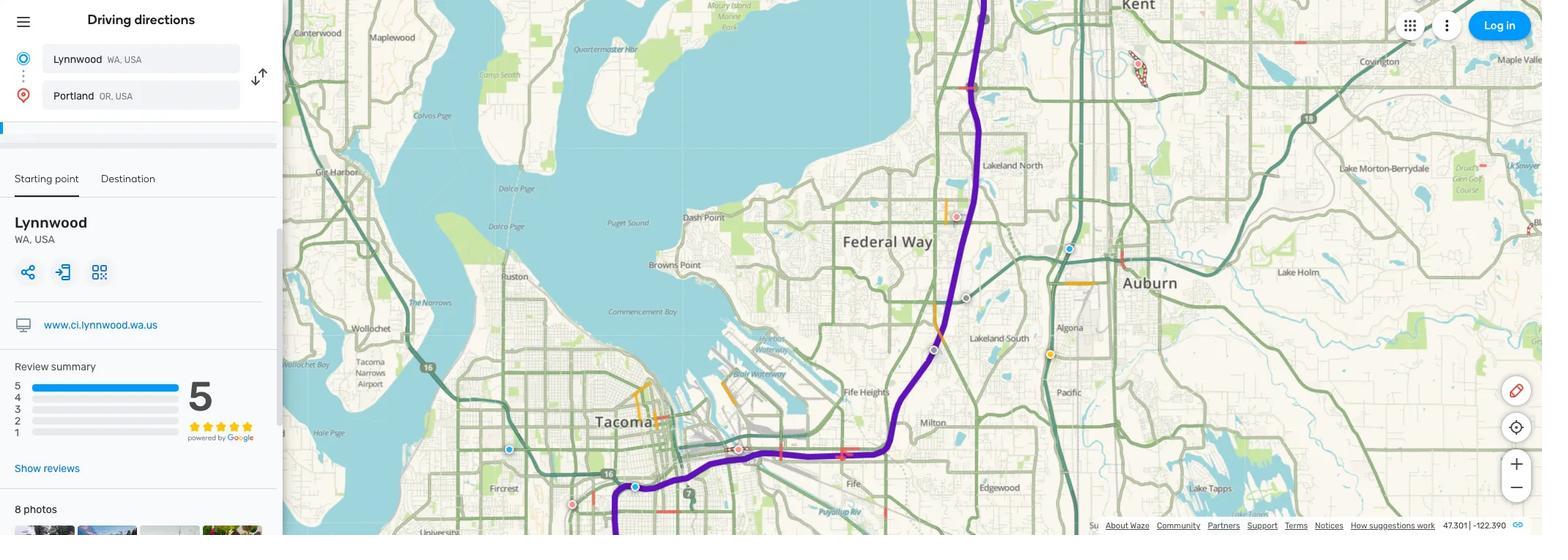 Task type: locate. For each thing, give the bounding box(es) containing it.
0 vertical spatial usa
[[124, 55, 142, 65]]

1 vertical spatial road closed image
[[734, 446, 743, 454]]

location image
[[15, 86, 32, 104]]

www.ci.lynnwood.wa.us link
[[44, 319, 158, 332]]

partners link
[[1208, 522, 1241, 531]]

1
[[15, 427, 19, 440]]

starting point button
[[15, 173, 79, 197]]

usa
[[124, 55, 142, 65], [115, 92, 133, 102], [35, 234, 55, 246]]

lynnwood wa, usa
[[53, 53, 142, 66], [15, 214, 87, 246]]

|
[[1470, 522, 1472, 531]]

accident image
[[930, 346, 939, 355]]

1 horizontal spatial wa,
[[107, 55, 122, 65]]

notices
[[1316, 522, 1344, 531]]

wa, down starting point button
[[15, 234, 32, 246]]

wa, up or,
[[107, 55, 122, 65]]

police image
[[1066, 245, 1074, 254], [505, 446, 514, 454], [631, 483, 640, 492]]

1 horizontal spatial road closed image
[[734, 446, 743, 454]]

usa down driving directions
[[124, 55, 142, 65]]

usa down starting point button
[[35, 234, 55, 246]]

1 horizontal spatial 5
[[188, 373, 213, 421]]

0 horizontal spatial road closed image
[[568, 501, 577, 509]]

0 vertical spatial police image
[[1066, 245, 1074, 254]]

2 vertical spatial police image
[[631, 483, 640, 492]]

terms
[[1286, 522, 1308, 531]]

image 4 of lynnwood, lynnwood image
[[203, 526, 262, 535]]

3
[[15, 404, 21, 416]]

driving directions
[[88, 12, 195, 28]]

review
[[15, 361, 49, 374]]

1 vertical spatial wa,
[[15, 234, 32, 246]]

summary
[[51, 361, 96, 374]]

5
[[188, 373, 213, 421], [15, 380, 21, 393]]

0 vertical spatial road closed image
[[953, 213, 962, 221]]

lynnwood wa, usa down starting point button
[[15, 214, 87, 246]]

lynnwood
[[53, 53, 102, 66], [15, 214, 87, 231]]

miles
[[65, 111, 92, 122]]

0 horizontal spatial 5
[[15, 380, 21, 393]]

2
[[15, 416, 21, 428]]

5 for 5
[[188, 373, 213, 421]]

image 1 of lynnwood, lynnwood image
[[15, 526, 74, 535]]

2 vertical spatial road closed image
[[568, 501, 577, 509]]

destination
[[101, 173, 155, 185]]

lynnwood wa, usa up portland or, usa
[[53, 53, 142, 66]]

usa inside portland or, usa
[[115, 92, 133, 102]]

2 horizontal spatial road closed image
[[953, 213, 962, 221]]

hazard image
[[1047, 350, 1055, 359]]

1 vertical spatial lynnwood wa, usa
[[15, 214, 87, 246]]

usa right or,
[[115, 92, 133, 102]]

lynnwood up "portland"
[[53, 53, 102, 66]]

image 3 of lynnwood, lynnwood image
[[140, 526, 200, 535]]

122.390
[[1477, 522, 1507, 531]]

wa,
[[107, 55, 122, 65], [15, 234, 32, 246]]

current location image
[[15, 50, 32, 67]]

road closed image
[[953, 213, 962, 221], [734, 446, 743, 454], [568, 501, 577, 509]]

5 inside 5 4 3 2 1
[[15, 380, 21, 393]]

lynnwood down starting point button
[[15, 214, 87, 231]]

support
[[1248, 522, 1278, 531]]

computer image
[[15, 317, 32, 335]]

190.1
[[41, 111, 63, 122]]

driving
[[88, 12, 131, 28]]

how suggestions work link
[[1351, 522, 1436, 531]]

work
[[1418, 522, 1436, 531]]

show
[[15, 463, 41, 475]]

1 vertical spatial usa
[[115, 92, 133, 102]]

8 photos
[[15, 504, 57, 517]]

link image
[[1513, 519, 1524, 531]]

0 horizontal spatial wa,
[[15, 234, 32, 246]]

1 vertical spatial police image
[[505, 446, 514, 454]]

show reviews
[[15, 463, 80, 475]]



Task type: describe. For each thing, give the bounding box(es) containing it.
photos
[[24, 504, 57, 517]]

47.301 | -122.390
[[1444, 522, 1507, 531]]

-
[[1474, 522, 1477, 531]]

about
[[1106, 522, 1129, 531]]

starting point
[[15, 173, 79, 185]]

4
[[15, 392, 21, 405]]

2 horizontal spatial police image
[[1066, 245, 1074, 254]]

accident image
[[962, 294, 971, 303]]

suggestions
[[1370, 522, 1416, 531]]

0 vertical spatial lynnwood wa, usa
[[53, 53, 142, 66]]

0 vertical spatial lynnwood
[[53, 53, 102, 66]]

www.ci.lynnwood.wa.us
[[44, 319, 158, 332]]

pencil image
[[1508, 382, 1526, 400]]

how
[[1351, 522, 1368, 531]]

reviews
[[44, 463, 80, 475]]

waze
[[1131, 522, 1150, 531]]

community
[[1157, 522, 1201, 531]]

review summary
[[15, 361, 96, 374]]

zoom in image
[[1508, 456, 1526, 473]]

about waze community partners support terms notices how suggestions work
[[1106, 522, 1436, 531]]

notices link
[[1316, 522, 1344, 531]]

road closed image
[[1134, 60, 1143, 68]]

0 horizontal spatial police image
[[505, 446, 514, 454]]

0 vertical spatial wa,
[[107, 55, 122, 65]]

portland or, usa
[[53, 90, 133, 103]]

partners
[[1208, 522, 1241, 531]]

image 2 of lynnwood, lynnwood image
[[77, 526, 137, 535]]

starting
[[15, 173, 52, 185]]

1 horizontal spatial police image
[[631, 483, 640, 492]]

2 vertical spatial usa
[[35, 234, 55, 246]]

portland
[[53, 90, 94, 103]]

destination button
[[101, 173, 155, 196]]

directions
[[134, 12, 195, 28]]

community link
[[1157, 522, 1201, 531]]

or,
[[99, 92, 113, 102]]

5 4 3 2 1
[[15, 380, 21, 440]]

point
[[55, 173, 79, 185]]

8
[[15, 504, 21, 517]]

support link
[[1248, 522, 1278, 531]]

190.1 miles
[[41, 111, 92, 122]]

47.301
[[1444, 522, 1468, 531]]

terms link
[[1286, 522, 1308, 531]]

1 vertical spatial lynnwood
[[15, 214, 87, 231]]

5 for 5 4 3 2 1
[[15, 380, 21, 393]]

zoom out image
[[1508, 479, 1526, 497]]

about waze link
[[1106, 522, 1150, 531]]



Task type: vqa. For each thing, say whether or not it's contained in the screenshot.
About Waze Community Partners Support Terms Notices How suggestions work
yes



